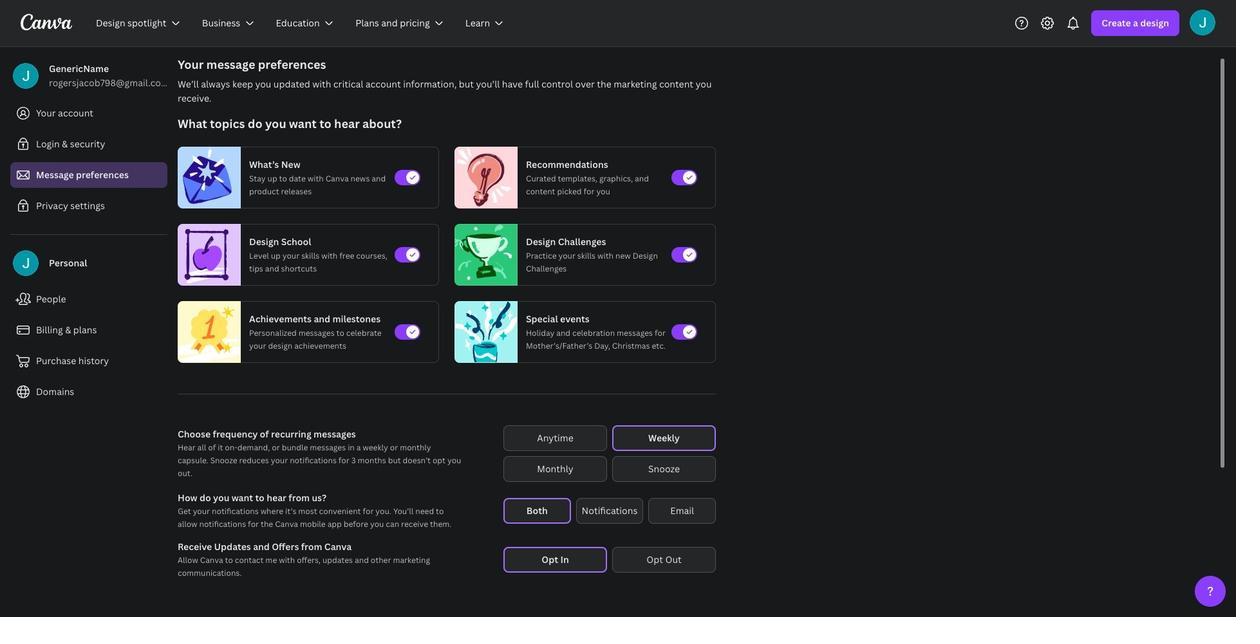 Task type: locate. For each thing, give the bounding box(es) containing it.
None button
[[504, 426, 607, 451], [612, 426, 716, 451], [504, 457, 607, 482], [612, 457, 716, 482], [504, 498, 571, 524], [576, 498, 644, 524], [649, 498, 716, 524], [504, 547, 607, 573], [612, 547, 716, 573], [504, 426, 607, 451], [612, 426, 716, 451], [504, 457, 607, 482], [612, 457, 716, 482], [504, 498, 571, 524], [576, 498, 644, 524], [649, 498, 716, 524], [504, 547, 607, 573], [612, 547, 716, 573]]

topic image
[[178, 147, 235, 209], [455, 147, 512, 209], [178, 224, 235, 286], [455, 224, 512, 286], [178, 299, 240, 366], [455, 299, 517, 366]]

top level navigation element
[[88, 10, 517, 36]]



Task type: vqa. For each thing, say whether or not it's contained in the screenshot.
the Create a blank Covid-19 Flyer
no



Task type: describe. For each thing, give the bounding box(es) containing it.
genericname image
[[1190, 9, 1216, 35]]



